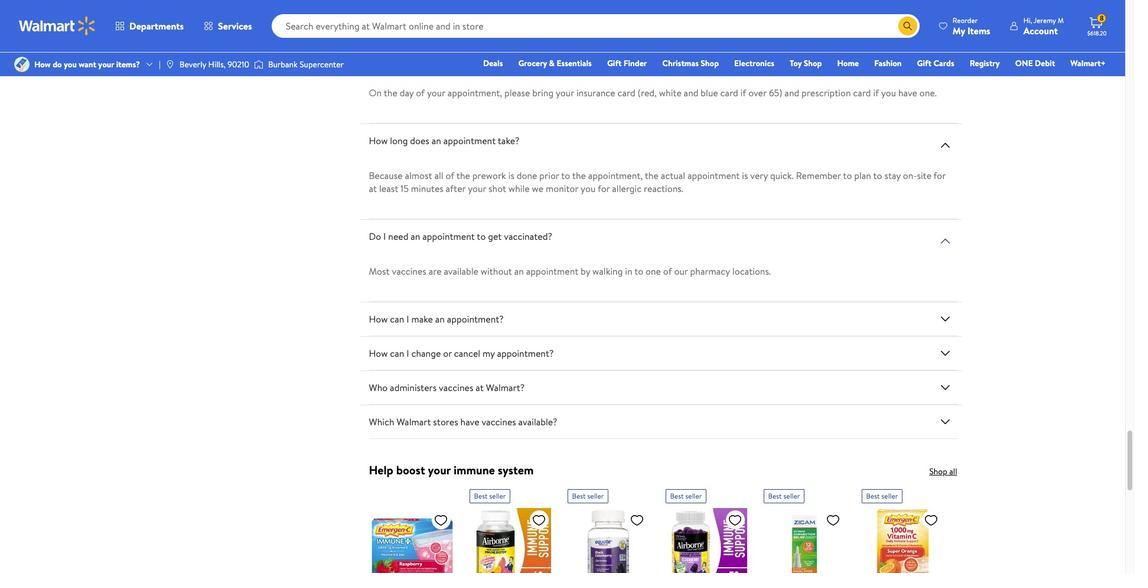 Task type: locate. For each thing, give the bounding box(es) containing it.
my
[[472, 51, 484, 64], [483, 347, 495, 360]]

3 best from the left
[[670, 491, 684, 501]]

best up equate non gmo vegetarian gummies, black elderberry, 50 mg, 60 count image
[[572, 491, 586, 501]]

grocery & essentials
[[518, 57, 592, 69]]

 image right the 90210
[[254, 58, 263, 70]]

add to favorites list, emergen-c immune plus vitamin c supplement powder, raspberry, 30 ct image
[[434, 513, 448, 528]]

one debit link
[[1010, 57, 1061, 70]]

you right do
[[64, 58, 77, 70]]

our
[[674, 265, 688, 278]]

 image for how do you want your items?
[[14, 57, 30, 72]]

1 vertical spatial at
[[369, 182, 377, 195]]

one.
[[920, 86, 937, 99]]

your right the boost
[[428, 462, 451, 478]]

my left vaccine
[[472, 51, 484, 64]]

for right site
[[934, 169, 946, 182]]

that right shows
[[830, 0, 847, 4]]

appointment right actual
[[688, 169, 740, 182]]

vaccines left are
[[392, 265, 426, 278]]

5 best seller from the left
[[866, 491, 898, 501]]

1 horizontal spatial and
[[785, 86, 799, 99]]

0 vertical spatial does
[[439, 4, 458, 17]]

administered
[[621, 0, 674, 4]]

prior
[[540, 169, 559, 182]]

vaccines down 'how can i change or cancel my appointment?'
[[439, 381, 473, 394]]

prescription
[[802, 86, 851, 99]]

vaccine
[[486, 51, 517, 64]]

vaccines down "walmart?"
[[482, 415, 516, 428]]

prework
[[472, 169, 506, 182]]

how left long
[[369, 134, 388, 147]]

1 horizontal spatial gift
[[917, 57, 932, 69]]

seller up zicam extreme congestion relief no-drip nasal spray with soothing aloe vera 0.5 oz 'image'
[[784, 491, 800, 501]]

who administers vaccines at walmart?
[[369, 381, 525, 394]]

1 horizontal spatial shop
[[804, 57, 822, 69]]

0 vertical spatial all
[[434, 169, 443, 182]]

at left least
[[369, 182, 377, 195]]

2 vertical spatial appointment?
[[497, 347, 554, 360]]

is inside there is no upper limit for the number of vaccines that can be administered during one visit. scientific data shows that getting several vaccines at the same time does not cause any chronic health problems.
[[395, 0, 401, 4]]

can inside there is no upper limit for the number of vaccines that can be administered during one visit. scientific data shows that getting several vaccines at the same time does not cause any chronic health problems.
[[592, 0, 606, 4]]

or
[[443, 347, 452, 360]]

how can i change or cancel my appointment? image
[[938, 346, 953, 360]]

product group
[[469, 485, 551, 573], [567, 485, 649, 573], [666, 485, 747, 573], [764, 485, 845, 573], [862, 485, 943, 573]]

appointment?
[[519, 51, 576, 64], [447, 313, 504, 326], [497, 347, 554, 360]]

0 horizontal spatial appointment,
[[448, 86, 502, 99]]

at left "walmart?"
[[476, 381, 484, 394]]

have
[[899, 86, 917, 99], [461, 415, 479, 428]]

an right long
[[432, 134, 441, 147]]

jeremy
[[1034, 15, 1056, 25]]

your right 'want'
[[98, 58, 114, 70]]

gift finder
[[607, 57, 647, 69]]

best seller up airborne elderberry   zinc & vitamin c gummies for adults, immune support vitamin d & zinc gummies with powerful antioxidant vitamins c d & e - 50 gummies, elderberry flavor image
[[670, 491, 702, 501]]

add to favorites list, airborne assorted fruit flavored gummies, 42 count - 750mg of vitamin c and minerals & herbs immune support (packaging may vary) image
[[532, 513, 546, 528]]

i left "change" on the left bottom of the page
[[407, 347, 409, 360]]

i for make
[[407, 313, 409, 326]]

remember
[[796, 169, 841, 182]]

2 horizontal spatial you
[[881, 86, 896, 99]]

best seller up zicam extreme congestion relief no-drip nasal spray with soothing aloe vera 0.5 oz 'image'
[[768, 491, 800, 501]]

minutes
[[411, 182, 444, 195]]

add to favorites list, airborne elderberry   zinc & vitamin c gummies for adults, immune support vitamin d & zinc gummies with powerful antioxidant vitamins c d & e - 50 gummies, elderberry flavor image
[[728, 513, 742, 528]]

best up airborne elderberry   zinc & vitamin c gummies for adults, immune support vitamin d & zinc gummies with powerful antioxidant vitamins c d & e - 50 gummies, elderberry flavor image
[[670, 491, 684, 501]]

card right blue
[[721, 86, 738, 99]]

an right make
[[435, 313, 445, 326]]

gift inside gift finder link
[[607, 57, 622, 69]]

long
[[390, 134, 408, 147]]

you right monitor at the top of the page
[[581, 182, 596, 195]]

your left shot
[[468, 182, 486, 195]]

0 vertical spatial one
[[705, 0, 720, 4]]

5 seller from the left
[[882, 491, 898, 501]]

seller down system
[[489, 491, 506, 501]]

3 card from the left
[[853, 86, 871, 99]]

best for fifth 'product' group from right
[[474, 491, 488, 501]]

appointment inside because almost all of the prework is done prior to the appointment, the actual appointment is very quick. remember to plan to stay on-site for at least 15 minutes after your shot while we monitor you for allergic reactions.
[[688, 169, 740, 182]]

can for how can i make an appointment?
[[390, 313, 404, 326]]

your right day in the left of the page
[[427, 86, 445, 99]]

how up who
[[369, 347, 388, 360]]

2 vertical spatial can
[[390, 347, 404, 360]]

i right "should"
[[419, 51, 422, 64]]

for left the allergic
[[598, 182, 610, 195]]

2 and from the left
[[785, 86, 799, 99]]

shop up add to favorites list, emergen-c 1000mg vitamin c powder, with antioxidants, b vitamins and electrolytes for immune support, caffeine free vitamin c supplement fizzy drink mix, super orange flavor - 10 count image
[[930, 466, 948, 477]]

one right in
[[646, 265, 661, 278]]

1 horizontal spatial does
[[439, 4, 458, 17]]

seller for second 'product' group from the right
[[784, 491, 800, 501]]

best down immune
[[474, 491, 488, 501]]

2 vertical spatial you
[[581, 182, 596, 195]]

4 seller from the left
[[784, 491, 800, 501]]

add to favorites list, zicam extreme congestion relief no-drip nasal spray with soothing aloe vera 0.5 oz image
[[826, 513, 840, 528]]

if down fashion
[[873, 86, 879, 99]]

1 vertical spatial one
[[646, 265, 661, 278]]

be
[[609, 0, 619, 4]]

registry link
[[965, 57, 1005, 70]]

best seller for second 'product' group from the right
[[768, 491, 800, 501]]

0 vertical spatial at
[[369, 4, 377, 17]]

1 best from the left
[[474, 491, 488, 501]]

1 horizontal spatial one
[[705, 0, 720, 4]]

if left over
[[741, 86, 746, 99]]

does left the not in the left top of the page
[[439, 4, 458, 17]]

to left stay
[[873, 169, 882, 182]]

electronics
[[734, 57, 775, 69]]

0 horizontal spatial is
[[395, 0, 401, 4]]

best seller for fifth 'product' group
[[866, 491, 898, 501]]

at left "same"
[[369, 4, 377, 17]]

hi,
[[1024, 15, 1032, 25]]

how left "should"
[[369, 51, 388, 64]]

i left make
[[407, 313, 409, 326]]

for right prepare
[[458, 51, 470, 64]]

2 seller from the left
[[588, 491, 604, 501]]

my right the cancel
[[483, 347, 495, 360]]

shop all
[[930, 466, 957, 477]]

0 horizontal spatial have
[[461, 415, 479, 428]]

0 vertical spatial can
[[592, 0, 606, 4]]

shop right 'christmas'
[[701, 57, 719, 69]]

1 vertical spatial can
[[390, 313, 404, 326]]

best up emergen-c 1000mg vitamin c powder, with antioxidants, b vitamins and electrolytes for immune support, caffeine free vitamin c supplement fizzy drink mix, super orange flavor - 10 count image
[[866, 491, 880, 501]]

1 horizontal spatial all
[[949, 466, 957, 477]]

seller up airborne elderberry   zinc & vitamin c gummies for adults, immune support vitamin d & zinc gummies with powerful antioxidant vitamins c d & e - 50 gummies, elderberry flavor image
[[686, 491, 702, 501]]

2 product group from the left
[[567, 485, 649, 573]]

one left visit.
[[705, 0, 720, 4]]

1 horizontal spatial appointment,
[[588, 169, 643, 182]]

appointment? for my
[[497, 347, 554, 360]]

christmas shop
[[662, 57, 719, 69]]

any
[[502, 4, 516, 17]]

0 horizontal spatial you
[[64, 58, 77, 70]]

your
[[98, 58, 114, 70], [427, 86, 445, 99], [556, 86, 574, 99], [468, 182, 486, 195], [428, 462, 451, 478]]

gift for gift finder
[[607, 57, 622, 69]]

0 vertical spatial have
[[899, 86, 917, 99]]

m
[[1058, 15, 1064, 25]]

 image
[[165, 60, 175, 69]]

day
[[400, 86, 414, 99]]

blue
[[701, 86, 718, 99]]

to right in
[[635, 265, 643, 278]]

1 vertical spatial appointment,
[[588, 169, 643, 182]]

reactions.
[[644, 182, 684, 195]]

all right almost
[[434, 169, 443, 182]]

1 horizontal spatial  image
[[254, 58, 263, 70]]

best up zicam extreme congestion relief no-drip nasal spray with soothing aloe vera 0.5 oz 'image'
[[768, 491, 782, 501]]

1 if from the left
[[741, 86, 746, 99]]

the right on
[[384, 86, 397, 99]]

how left make
[[369, 313, 388, 326]]

need
[[388, 230, 408, 243]]

quick.
[[770, 169, 794, 182]]

emergen-c immune plus vitamin c supplement powder, raspberry, 30 ct image
[[371, 508, 453, 573]]

card left the '(red,'
[[618, 86, 636, 99]]

can left make
[[390, 313, 404, 326]]

walmart+ link
[[1065, 57, 1111, 70]]

0 horizontal spatial and
[[684, 86, 699, 99]]

you down fashion
[[881, 86, 896, 99]]

the
[[476, 0, 489, 4], [379, 4, 393, 17], [384, 86, 397, 99], [457, 169, 470, 182], [572, 169, 586, 182], [645, 169, 659, 182]]

is left the "no"
[[395, 0, 401, 4]]

1 horizontal spatial you
[[581, 182, 596, 195]]

shop for christmas shop
[[701, 57, 719, 69]]

seller for 3rd 'product' group from right
[[686, 491, 702, 501]]

grocery
[[518, 57, 547, 69]]

emergen-c 1000mg vitamin c powder, with antioxidants, b vitamins and electrolytes for immune support, caffeine free vitamin c supplement fizzy drink mix, super orange flavor - 10 count image
[[862, 508, 943, 573]]

does
[[439, 4, 458, 17], [410, 134, 429, 147]]

1 vertical spatial does
[[410, 134, 429, 147]]

4 best seller from the left
[[768, 491, 800, 501]]

fashion
[[874, 57, 902, 69]]

of left our
[[663, 265, 672, 278]]

getting
[[849, 0, 879, 4]]

all down which walmart stores have vaccines available? icon
[[949, 466, 957, 477]]

toy shop link
[[785, 57, 827, 70]]

0 horizontal spatial if
[[741, 86, 746, 99]]

take?
[[498, 134, 520, 147]]

4 best from the left
[[768, 491, 782, 501]]

best seller up emergen-c 1000mg vitamin c powder, with antioxidants, b vitamins and electrolytes for immune support, caffeine free vitamin c supplement fizzy drink mix, super orange flavor - 10 count image
[[866, 491, 898, 501]]

shop right toy
[[804, 57, 822, 69]]

0 horizontal spatial does
[[410, 134, 429, 147]]

 image for burbank supercenter
[[254, 58, 263, 70]]

0 vertical spatial appointment?
[[519, 51, 576, 64]]

 image left do
[[14, 57, 30, 72]]

of
[[525, 0, 534, 4], [416, 86, 425, 99], [446, 169, 454, 182], [663, 265, 672, 278]]

beverly hills, 90210
[[180, 58, 249, 70]]

deals link
[[478, 57, 508, 70]]

plan
[[854, 169, 871, 182]]

for inside there is no upper limit for the number of vaccines that can be administered during one visit. scientific data shows that getting several vaccines at the same time does not cause any chronic health problems.
[[462, 0, 474, 4]]

white
[[659, 86, 682, 99]]

an right without
[[514, 265, 524, 278]]

there
[[369, 0, 392, 4]]

1 best seller from the left
[[474, 491, 506, 501]]

0 horizontal spatial card
[[618, 86, 636, 99]]

best seller for 4th 'product' group from right
[[572, 491, 604, 501]]

seller up equate non gmo vegetarian gummies, black elderberry, 50 mg, 60 count image
[[588, 491, 604, 501]]

0 horizontal spatial gift
[[607, 57, 622, 69]]

gift left cards
[[917, 57, 932, 69]]

can left "change" on the left bottom of the page
[[390, 347, 404, 360]]

of right number on the top
[[525, 0, 534, 4]]

in
[[625, 265, 632, 278]]

vaccines
[[536, 0, 571, 4], [912, 0, 946, 4], [392, 265, 426, 278], [439, 381, 473, 394], [482, 415, 516, 428]]

no
[[403, 0, 413, 4]]

2 best from the left
[[572, 491, 586, 501]]

1 horizontal spatial have
[[899, 86, 917, 99]]

of inside there is no upper limit for the number of vaccines that can be administered during one visit. scientific data shows that getting several vaccines at the same time does not cause any chronic health problems.
[[525, 0, 534, 4]]

0 vertical spatial my
[[472, 51, 484, 64]]

walmart
[[397, 415, 431, 428]]

supercenter
[[300, 58, 344, 70]]

 image
[[14, 57, 30, 72], [254, 58, 263, 70]]

2 best seller from the left
[[572, 491, 604, 501]]

i for change
[[407, 347, 409, 360]]

1 seller from the left
[[489, 491, 506, 501]]

does right long
[[410, 134, 429, 147]]

2 gift from the left
[[917, 57, 932, 69]]

appointment, down "deals" link
[[448, 86, 502, 99]]

cards
[[934, 57, 955, 69]]

3 best seller from the left
[[670, 491, 702, 501]]

best seller up equate non gmo vegetarian gummies, black elderberry, 50 mg, 60 count image
[[572, 491, 604, 501]]

want
[[79, 58, 96, 70]]

1 gift from the left
[[607, 57, 622, 69]]

how
[[369, 51, 388, 64], [34, 58, 51, 70], [369, 134, 388, 147], [369, 313, 388, 326], [369, 347, 388, 360]]

1 horizontal spatial if
[[873, 86, 879, 99]]

burbank supercenter
[[268, 58, 344, 70]]

how should i prepare for my vaccine appointment? image
[[938, 56, 953, 70]]

best seller
[[474, 491, 506, 501], [572, 491, 604, 501], [670, 491, 702, 501], [768, 491, 800, 501], [866, 491, 898, 501]]

my
[[953, 24, 965, 37]]

walmart?
[[486, 381, 525, 394]]

appointment, inside because almost all of the prework is done prior to the appointment, the actual appointment is very quick. remember to plan to stay on-site for at least 15 minutes after your shot while we monitor you for allergic reactions.
[[588, 169, 643, 182]]

2 if from the left
[[873, 86, 879, 99]]

have left the 'one.'
[[899, 86, 917, 99]]

cancel
[[454, 347, 480, 360]]

administers
[[390, 381, 437, 394]]

very
[[750, 169, 768, 182]]

how left do
[[34, 58, 51, 70]]

deals
[[483, 57, 503, 69]]

1 horizontal spatial that
[[830, 0, 847, 4]]

how should i prepare for my vaccine appointment?
[[369, 51, 576, 64]]

is left the done
[[508, 169, 515, 182]]

how for how long does an appointment take?
[[369, 134, 388, 147]]

actual
[[661, 169, 685, 182]]

which walmart stores have vaccines available? image
[[938, 415, 953, 429]]

that up walmart site-wide search field
[[573, 0, 590, 4]]

one inside there is no upper limit for the number of vaccines that can be administered during one visit. scientific data shows that getting several vaccines at the same time does not cause any chronic health problems.
[[705, 0, 720, 4]]

2 horizontal spatial card
[[853, 86, 871, 99]]

card
[[618, 86, 636, 99], [721, 86, 738, 99], [853, 86, 871, 99]]

and left blue
[[684, 86, 699, 99]]

0 horizontal spatial shop
[[701, 57, 719, 69]]

gift inside gift cards link
[[917, 57, 932, 69]]

3 seller from the left
[[686, 491, 702, 501]]

can left the 'be'
[[592, 0, 606, 4]]

Walmart Site-Wide search field
[[272, 14, 920, 38]]

who
[[369, 381, 388, 394]]

stay
[[885, 169, 901, 182]]

you
[[64, 58, 77, 70], [881, 86, 896, 99], [581, 182, 596, 195]]

the right the not in the left top of the page
[[476, 0, 489, 4]]

0 horizontal spatial all
[[434, 169, 443, 182]]

1 and from the left
[[684, 86, 699, 99]]

seller up emergen-c 1000mg vitamin c powder, with antioxidants, b vitamins and electrolytes for immune support, caffeine free vitamin c supplement fizzy drink mix, super orange flavor - 10 count image
[[882, 491, 898, 501]]

65)
[[769, 86, 782, 99]]

christmas
[[662, 57, 699, 69]]

0 horizontal spatial one
[[646, 265, 661, 278]]

0 vertical spatial you
[[64, 58, 77, 70]]

gift left finder on the right top of page
[[607, 57, 622, 69]]

is left very at the right top of the page
[[742, 169, 748, 182]]

to left get
[[477, 230, 486, 243]]

0 horizontal spatial  image
[[14, 57, 30, 72]]

to
[[561, 169, 570, 182], [843, 169, 852, 182], [873, 169, 882, 182], [477, 230, 486, 243], [635, 265, 643, 278]]

have right stores
[[461, 415, 479, 428]]

do i need an appointment to get vaccinated? image
[[938, 234, 953, 248]]

for
[[462, 0, 474, 4], [458, 51, 470, 64], [934, 169, 946, 182], [598, 182, 610, 195]]

health
[[551, 4, 576, 17]]

1 horizontal spatial card
[[721, 86, 738, 99]]

pharmacy
[[690, 265, 730, 278]]

for right limit
[[462, 0, 474, 4]]

5 best from the left
[[866, 491, 880, 501]]

of right minutes
[[446, 169, 454, 182]]

best seller down immune
[[474, 491, 506, 501]]

all inside because almost all of the prework is done prior to the appointment, the actual appointment is very quick. remember to plan to stay on-site for at least 15 minutes after your shot while we monitor you for allergic reactions.
[[434, 169, 443, 182]]

seller for fifth 'product' group from right
[[489, 491, 506, 501]]

0 horizontal spatial that
[[573, 0, 590, 4]]

seller
[[489, 491, 506, 501], [588, 491, 604, 501], [686, 491, 702, 501], [784, 491, 800, 501], [882, 491, 898, 501]]

appointment, left reactions.
[[588, 169, 643, 182]]

one debit
[[1015, 57, 1055, 69]]

because
[[369, 169, 403, 182]]

2 horizontal spatial is
[[742, 169, 748, 182]]

and right 65)
[[785, 86, 799, 99]]



Task type: vqa. For each thing, say whether or not it's contained in the screenshot.
the Now
no



Task type: describe. For each thing, give the bounding box(es) containing it.
the left prework
[[457, 169, 470, 182]]

same
[[395, 4, 416, 17]]

equate non gmo vegetarian gummies, black elderberry, 50 mg, 60 count image
[[567, 508, 649, 573]]

3 product group from the left
[[666, 485, 747, 573]]

how long does an appointment take?
[[369, 134, 520, 147]]

how do you want your items?
[[34, 58, 140, 70]]

locations.
[[732, 265, 771, 278]]

best seller for fifth 'product' group from right
[[474, 491, 506, 501]]

best for 3rd 'product' group from right
[[670, 491, 684, 501]]

1 horizontal spatial is
[[508, 169, 515, 182]]

almost
[[405, 169, 432, 182]]

help
[[369, 462, 393, 478]]

2 card from the left
[[721, 86, 738, 99]]

items
[[968, 24, 991, 37]]

available
[[444, 265, 479, 278]]

make
[[411, 313, 433, 326]]

do
[[53, 58, 62, 70]]

seller for fifth 'product' group
[[882, 491, 898, 501]]

can for how can i change or cancel my appointment?
[[390, 347, 404, 360]]

vaccines right any
[[536, 0, 571, 4]]

of inside because almost all of the prework is done prior to the appointment, the actual appointment is very quick. remember to plan to stay on-site for at least 15 minutes after your shot while we monitor you for allergic reactions.
[[446, 169, 454, 182]]

&
[[549, 57, 555, 69]]

how for how can i make an appointment?
[[369, 313, 388, 326]]

5 product group from the left
[[862, 485, 943, 573]]

problems.
[[579, 4, 619, 17]]

appointment? for vaccine
[[519, 51, 576, 64]]

8
[[1100, 13, 1104, 23]]

the left "same"
[[379, 4, 393, 17]]

1 vertical spatial you
[[881, 86, 896, 99]]

1 card from the left
[[618, 86, 636, 99]]

how for how should i prepare for my vaccine appointment?
[[369, 51, 388, 64]]

airborne elderberry   zinc & vitamin c gummies for adults, immune support vitamin d & zinc gummies with powerful antioxidant vitamins c d & e - 50 gummies, elderberry flavor image
[[666, 508, 747, 573]]

Search search field
[[272, 14, 920, 38]]

|
[[159, 58, 161, 70]]

during
[[676, 0, 702, 4]]

number
[[492, 0, 523, 4]]

how can i make an appointment? image
[[938, 312, 953, 326]]

hi, jeremy m account
[[1024, 15, 1064, 37]]

walmart image
[[19, 17, 96, 35]]

most vaccines are available without an appointment by walking in to one of our pharmacy locations.
[[369, 265, 771, 278]]

2 that from the left
[[830, 0, 847, 4]]

of right day in the left of the page
[[416, 86, 425, 99]]

1 product group from the left
[[469, 485, 551, 573]]

1 vertical spatial have
[[461, 415, 479, 428]]

grocery & essentials link
[[513, 57, 597, 70]]

to right prior
[[561, 169, 570, 182]]

limit
[[441, 0, 459, 4]]

system
[[498, 462, 534, 478]]

add to favorites list, emergen-c 1000mg vitamin c powder, with antioxidants, b vitamins and electrolytes for immune support, caffeine free vitamin c supplement fizzy drink mix, super orange flavor - 10 count image
[[924, 513, 938, 528]]

8 $618.20
[[1088, 13, 1107, 37]]

one
[[1015, 57, 1033, 69]]

several
[[881, 0, 909, 4]]

visit.
[[722, 0, 741, 4]]

most
[[369, 265, 390, 278]]

appointment left by
[[526, 265, 579, 278]]

least
[[379, 182, 398, 195]]

christmas shop link
[[657, 57, 724, 70]]

there is no upper limit for the number of vaccines that can be administered during one visit. scientific data shows that getting several vaccines at the same time does not cause any chronic health problems.
[[369, 0, 946, 17]]

the left actual
[[645, 169, 659, 182]]

vaccines up the search icon
[[912, 0, 946, 4]]

how for how can i change or cancel my appointment?
[[369, 347, 388, 360]]

data
[[783, 0, 801, 4]]

which walmart stores have vaccines available?
[[369, 415, 557, 428]]

4 product group from the left
[[764, 485, 845, 573]]

while
[[509, 182, 530, 195]]

services
[[218, 19, 252, 32]]

gift for gift cards
[[917, 57, 932, 69]]

$618.20
[[1088, 29, 1107, 37]]

we
[[532, 182, 544, 195]]

at inside there is no upper limit for the number of vaccines that can be administered during one visit. scientific data shows that getting several vaccines at the same time does not cause any chronic health problems.
[[369, 4, 377, 17]]

time
[[418, 4, 437, 17]]

seller for 4th 'product' group from right
[[588, 491, 604, 501]]

home link
[[832, 57, 864, 70]]

which
[[369, 415, 394, 428]]

insurance
[[577, 86, 615, 99]]

chronic
[[518, 4, 549, 17]]

best for fifth 'product' group
[[866, 491, 880, 501]]

appointment up available
[[423, 230, 475, 243]]

2 vertical spatial at
[[476, 381, 484, 394]]

1 vertical spatial appointment?
[[447, 313, 504, 326]]

immune
[[454, 462, 495, 478]]

to left the plan
[[843, 169, 852, 182]]

vaccinated?
[[504, 230, 552, 243]]

prepare
[[424, 51, 456, 64]]

do i need an appointment to get vaccinated?
[[369, 230, 552, 243]]

i right do
[[383, 230, 386, 243]]

90210
[[228, 58, 249, 70]]

are
[[429, 265, 442, 278]]

the right prior
[[572, 169, 586, 182]]

scientific
[[743, 0, 781, 4]]

how can i change or cancel my appointment?
[[369, 347, 554, 360]]

your inside because almost all of the prework is done prior to the appointment, the actual appointment is very quick. remember to plan to stay on-site for at least 15 minutes after your shot while we monitor you for allergic reactions.
[[468, 182, 486, 195]]

how can i make an appointment?
[[369, 313, 504, 326]]

should
[[390, 51, 417, 64]]

zicam extreme congestion relief no-drip nasal spray with soothing aloe vera 0.5 oz image
[[764, 508, 845, 573]]

without
[[481, 265, 512, 278]]

toy shop
[[790, 57, 822, 69]]

on
[[369, 86, 382, 99]]

1 vertical spatial my
[[483, 347, 495, 360]]

i for prepare
[[419, 51, 422, 64]]

how for how do you want your items?
[[34, 58, 51, 70]]

not
[[461, 4, 474, 17]]

appointment left the take?
[[444, 134, 496, 147]]

stores
[[433, 415, 458, 428]]

search icon image
[[903, 21, 913, 31]]

registry
[[970, 57, 1000, 69]]

you inside because almost all of the prework is done prior to the appointment, the actual appointment is very quick. remember to plan to stay on-site for at least 15 minutes after your shot while we monitor you for allergic reactions.
[[581, 182, 596, 195]]

bring
[[532, 86, 554, 99]]

add to favorites list, equate non gmo vegetarian gummies, black elderberry, 50 mg, 60 count image
[[630, 513, 644, 528]]

1 that from the left
[[573, 0, 590, 4]]

an right need
[[411, 230, 420, 243]]

best for 4th 'product' group from right
[[572, 491, 586, 501]]

15
[[401, 182, 409, 195]]

0 vertical spatial appointment,
[[448, 86, 502, 99]]

2 horizontal spatial shop
[[930, 466, 948, 477]]

best for second 'product' group from the right
[[768, 491, 782, 501]]

gift cards link
[[912, 57, 960, 70]]

do
[[369, 230, 381, 243]]

departments button
[[105, 12, 194, 40]]

allergic
[[612, 182, 642, 195]]

after
[[446, 182, 466, 195]]

done
[[517, 169, 537, 182]]

does inside there is no upper limit for the number of vaccines that can be administered during one visit. scientific data shows that getting several vaccines at the same time does not cause any chronic health problems.
[[439, 4, 458, 17]]

items?
[[116, 58, 140, 70]]

shop for toy shop
[[804, 57, 822, 69]]

shows
[[803, 0, 828, 4]]

departments
[[129, 19, 184, 32]]

reorder
[[953, 15, 978, 25]]

gift finder link
[[602, 57, 652, 70]]

1 vertical spatial all
[[949, 466, 957, 477]]

at inside because almost all of the prework is done prior to the appointment, the actual appointment is very quick. remember to plan to stay on-site for at least 15 minutes after your shot while we monitor you for allergic reactions.
[[369, 182, 377, 195]]

shot
[[489, 182, 506, 195]]

change
[[411, 347, 441, 360]]

best seller for 3rd 'product' group from right
[[670, 491, 702, 501]]

on the day of your appointment, please bring your insurance card (red, white and blue card if over 65) and prescription card if you have one.
[[369, 86, 937, 99]]

how long does an appointment take? image
[[938, 138, 953, 152]]

your right bring
[[556, 86, 574, 99]]

who administers vaccines at walmart? image
[[938, 381, 953, 395]]

on-
[[903, 169, 917, 182]]

airborne assorted fruit flavored gummies, 42 count - 750mg of vitamin c and minerals & herbs immune support (packaging may vary) image
[[469, 508, 551, 573]]



